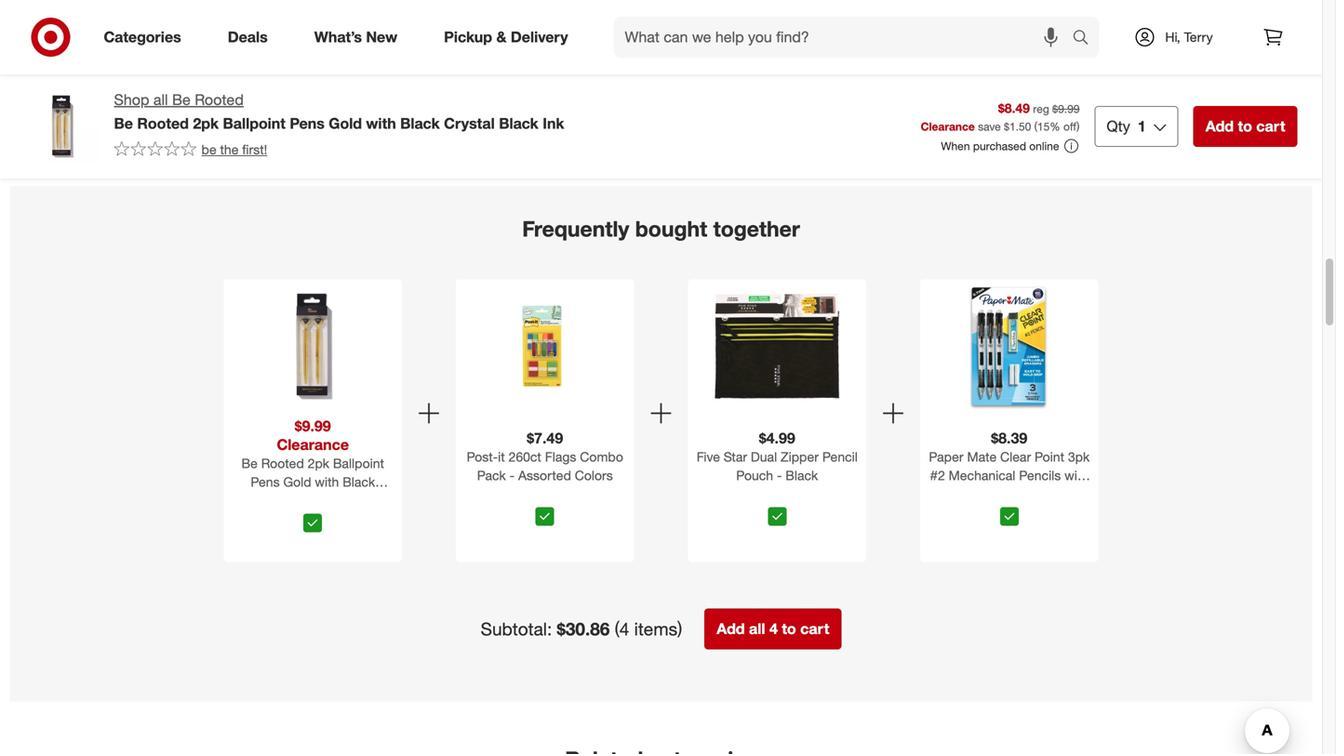 Task type: describe. For each thing, give the bounding box(es) containing it.
%
[[1050, 120, 1061, 133]]

search
[[1064, 30, 1109, 48]]

refill
[[982, 486, 1010, 503]]

zipper
[[781, 449, 819, 465]]

five star dual zipper pencil pouch - black image
[[714, 284, 840, 410]]

point
[[1035, 449, 1065, 465]]

post-
[[467, 449, 498, 465]]

rooted for shop all be rooted be rooted 2pk ballpoint pens gold with black crystal black ink
[[195, 91, 244, 109]]

4
[[770, 620, 778, 638]]

mate
[[967, 449, 997, 465]]

crystal inside "shop all be rooted be rooted 2pk ballpoint pens gold with black crystal black ink"
[[444, 114, 495, 132]]

with inside $8.39 paper mate clear point 3pk #2 mechanical pencils with eraser & refill 0.7mm black
[[1065, 468, 1089, 484]]

add all 4 to cart button
[[705, 609, 842, 650]]

rooted for $9.99 clearance be rooted 2pk ballpoint pens gold with black crystal black ink
[[261, 455, 304, 472]]

pack
[[477, 468, 506, 484]]

ink inside "shop all be rooted be rooted 2pk ballpoint pens gold with black crystal black ink"
[[543, 114, 564, 132]]

with inside $9.99 clearance be rooted 2pk ballpoint pens gold with black crystal black ink
[[315, 474, 339, 490]]

gold inside "shop all be rooted be rooted 2pk ballpoint pens gold with black crystal black ink"
[[329, 114, 362, 132]]

1.50
[[1010, 120, 1031, 133]]

be rooted 2pk ballpoint pens gold with black crystal black ink image
[[250, 284, 376, 410]]

$7.49
[[527, 430, 563, 448]]

frequently
[[522, 216, 629, 242]]

subtotal:
[[481, 619, 552, 640]]

flags
[[545, 449, 576, 465]]

2pk inside $9.99 clearance be rooted 2pk ballpoint pens gold with black crystal black ink
[[308, 455, 329, 472]]

$9.99 clearance be rooted 2pk ballpoint pens gold with black crystal black ink
[[242, 417, 384, 509]]

to inside add all 4 to cart button
[[782, 620, 796, 638]]

be the first!
[[201, 141, 267, 158]]

qty
[[1107, 117, 1131, 135]]

deals link
[[212, 17, 291, 58]]

the
[[220, 141, 239, 158]]

paper mate clear point 3pk #2 mechanical pencils with eraser & refill 0.7mm black image
[[946, 284, 1073, 410]]

be for $9.99 clearance be rooted 2pk ballpoint pens gold with black crystal black ink
[[242, 455, 258, 472]]

0.7mm
[[1014, 486, 1054, 503]]

together
[[714, 216, 800, 242]]

bought
[[635, 216, 708, 242]]

add inside button
[[717, 620, 745, 638]]

1 vertical spatial be
[[114, 114, 133, 132]]

all for add
[[749, 620, 766, 638]]

$8.39
[[991, 430, 1028, 448]]

pencils
[[1019, 468, 1061, 484]]

(
[[1035, 120, 1038, 133]]

combo
[[580, 449, 623, 465]]

mechanical
[[949, 468, 1016, 484]]

deals
[[228, 28, 268, 46]]

$7.49 post-it 260ct flags combo pack - assorted colors
[[467, 430, 623, 484]]

$9.99 inside $8.49 reg $9.99 clearance save $ 1.50 ( 15 % off )
[[1053, 102, 1080, 116]]

be for shop all be rooted be rooted 2pk ballpoint pens gold with black crystal black ink
[[172, 91, 191, 109]]

dual
[[751, 449, 777, 465]]

$30.86
[[557, 619, 610, 640]]

post-it 260ct flags combo pack - assorted colors image
[[482, 284, 608, 410]]

what's new link
[[299, 17, 421, 58]]

what's
[[314, 28, 362, 46]]

terry
[[1184, 29, 1213, 45]]

be
[[201, 141, 217, 158]]

0 horizontal spatial rooted
[[137, 114, 189, 132]]

image of be rooted 2pk ballpoint pens gold with black crystal black ink image
[[25, 89, 99, 164]]

$4.99
[[759, 430, 795, 448]]

online
[[1030, 139, 1059, 153]]

when purchased online
[[941, 139, 1059, 153]]

post-it 260ct flags combo pack - assorted colors link
[[460, 448, 631, 500]]

3pk
[[1068, 449, 1090, 465]]

paper
[[929, 449, 964, 465]]

paper mate clear point 3pk #2 mechanical pencils with eraser & refill 0.7mm black link
[[924, 448, 1095, 503]]

with inside "shop all be rooted be rooted 2pk ballpoint pens gold with black crystal black ink"
[[366, 114, 396, 132]]

off
[[1064, 120, 1077, 133]]

15
[[1038, 120, 1050, 133]]



Task type: vqa. For each thing, say whether or not it's contained in the screenshot.
the right Apply.
no



Task type: locate. For each thing, give the bounding box(es) containing it.
ink
[[543, 114, 564, 132], [345, 493, 362, 509]]

qty 1
[[1107, 117, 1146, 135]]

clear
[[1000, 449, 1031, 465]]

star
[[724, 449, 747, 465]]

2 horizontal spatial with
[[1065, 468, 1089, 484]]

all right shop
[[153, 91, 168, 109]]

black inside $4.99 five star dual zipper pencil pouch - black
[[786, 468, 818, 484]]

- for $4.99
[[777, 468, 782, 484]]

- inside $7.49 post-it 260ct flags combo pack - assorted colors
[[510, 468, 515, 484]]

all inside "shop all be rooted be rooted 2pk ballpoint pens gold with black crystal black ink"
[[153, 91, 168, 109]]

with
[[366, 114, 396, 132], [1065, 468, 1089, 484], [315, 474, 339, 490]]

1 vertical spatial pens
[[251, 474, 280, 490]]

all
[[153, 91, 168, 109], [749, 620, 766, 638]]

$8.39 paper mate clear point 3pk #2 mechanical pencils with eraser & refill 0.7mm black
[[929, 430, 1090, 503]]

2 horizontal spatial rooted
[[261, 455, 304, 472]]

1 vertical spatial clearance
[[277, 436, 349, 454]]

& down mechanical
[[970, 486, 978, 503]]

- for $7.49
[[510, 468, 515, 484]]

& right pickup
[[497, 28, 507, 46]]

$4.99 five star dual zipper pencil pouch - black
[[697, 430, 858, 484]]

1 horizontal spatial ballpoint
[[333, 455, 384, 472]]

0 vertical spatial crystal
[[444, 114, 495, 132]]

shop all be rooted be rooted 2pk ballpoint pens gold with black crystal black ink
[[114, 91, 564, 132]]

hi, terry
[[1166, 29, 1213, 45]]

gold
[[329, 114, 362, 132], [283, 474, 311, 490]]

pens
[[290, 114, 325, 132], [251, 474, 280, 490]]

pickup
[[444, 28, 492, 46]]

1 vertical spatial $9.99
[[295, 417, 331, 435]]

0 horizontal spatial &
[[497, 28, 507, 46]]

0 vertical spatial $9.99
[[1053, 102, 1080, 116]]

clearance
[[921, 120, 975, 133], [277, 436, 349, 454]]

0 vertical spatial pens
[[290, 114, 325, 132]]

0 horizontal spatial $9.99
[[295, 417, 331, 435]]

None checkbox
[[768, 508, 787, 526]]

0 vertical spatial clearance
[[921, 120, 975, 133]]

& inside $8.39 paper mate clear point 3pk #2 mechanical pencils with eraser & refill 0.7mm black
[[970, 486, 978, 503]]

categories link
[[88, 17, 204, 58]]

all left 4
[[749, 620, 766, 638]]

clearance inside $9.99 clearance be rooted 2pk ballpoint pens gold with black crystal black ink
[[277, 436, 349, 454]]

1 horizontal spatial clearance
[[921, 120, 975, 133]]

pens inside $9.99 clearance be rooted 2pk ballpoint pens gold with black crystal black ink
[[251, 474, 280, 490]]

- inside $4.99 five star dual zipper pencil pouch - black
[[777, 468, 782, 484]]

1 vertical spatial rooted
[[137, 114, 189, 132]]

0 vertical spatial ballpoint
[[223, 114, 286, 132]]

five star dual zipper pencil pouch - black link
[[692, 448, 863, 500]]

search button
[[1064, 17, 1109, 61]]

clearance up be rooted 2pk ballpoint pens gold with black crystal black ink link
[[277, 436, 349, 454]]

crystal
[[444, 114, 495, 132], [264, 493, 305, 509]]

1 horizontal spatial $9.99
[[1053, 102, 1080, 116]]

it
[[498, 449, 505, 465]]

1 vertical spatial ink
[[345, 493, 362, 509]]

purchased
[[973, 139, 1026, 153]]

save
[[978, 120, 1001, 133]]

ballpoint inside $9.99 clearance be rooted 2pk ballpoint pens gold with black crystal black ink
[[333, 455, 384, 472]]

& inside pickup & delivery link
[[497, 28, 507, 46]]

#2
[[930, 468, 945, 484]]

$9.99 up be rooted 2pk ballpoint pens gold with black crystal black ink link
[[295, 417, 331, 435]]

)
[[1077, 120, 1080, 133]]

0 horizontal spatial clearance
[[277, 436, 349, 454]]

0 horizontal spatial ballpoint
[[223, 114, 286, 132]]

categories
[[104, 28, 181, 46]]

$9.99 up off
[[1053, 102, 1080, 116]]

1 horizontal spatial be
[[172, 91, 191, 109]]

0 horizontal spatial with
[[315, 474, 339, 490]]

five
[[697, 449, 720, 465]]

2 - from the left
[[777, 468, 782, 484]]

ballpoint
[[223, 114, 286, 132], [333, 455, 384, 472]]

rooted inside $9.99 clearance be rooted 2pk ballpoint pens gold with black crystal black ink
[[261, 455, 304, 472]]

1 vertical spatial all
[[749, 620, 766, 638]]

$8.49 reg $9.99 clearance save $ 1.50 ( 15 % off )
[[921, 100, 1080, 133]]

black
[[400, 114, 440, 132], [499, 114, 539, 132], [786, 468, 818, 484], [343, 474, 375, 490], [1058, 486, 1090, 503], [309, 493, 341, 509]]

1 horizontal spatial 2pk
[[308, 455, 329, 472]]

gold inside $9.99 clearance be rooted 2pk ballpoint pens gold with black crystal black ink
[[283, 474, 311, 490]]

first!
[[242, 141, 267, 158]]

ink inside $9.99 clearance be rooted 2pk ballpoint pens gold with black crystal black ink
[[345, 493, 362, 509]]

pouch
[[736, 468, 773, 484]]

0 vertical spatial be
[[172, 91, 191, 109]]

to
[[68, 49, 79, 63], [638, 49, 649, 63], [828, 49, 839, 63], [1018, 49, 1029, 63], [1238, 117, 1253, 135], [782, 620, 796, 638]]

eraser
[[929, 486, 966, 503]]

(4
[[615, 619, 629, 640]]

0 horizontal spatial pens
[[251, 474, 280, 490]]

- down the dual
[[777, 468, 782, 484]]

black inside $8.39 paper mate clear point 3pk #2 mechanical pencils with eraser & refill 0.7mm black
[[1058, 486, 1090, 503]]

frequently bought together
[[522, 216, 800, 242]]

1 horizontal spatial all
[[749, 620, 766, 638]]

shop
[[114, 91, 149, 109]]

1 horizontal spatial gold
[[329, 114, 362, 132]]

all for shop
[[153, 91, 168, 109]]

items)
[[634, 619, 682, 640]]

2pk inside "shop all be rooted be rooted 2pk ballpoint pens gold with black crystal black ink"
[[193, 114, 219, 132]]

what's new
[[314, 28, 398, 46]]

2 vertical spatial be
[[242, 455, 258, 472]]

pens inside "shop all be rooted be rooted 2pk ballpoint pens gold with black crystal black ink"
[[290, 114, 325, 132]]

0 vertical spatial ink
[[543, 114, 564, 132]]

$9.99
[[1053, 102, 1080, 116], [295, 417, 331, 435]]

0 horizontal spatial crystal
[[264, 493, 305, 509]]

be rooted 2pk ballpoint pens gold with black crystal black ink link
[[228, 454, 398, 509]]

be
[[172, 91, 191, 109], [114, 114, 133, 132], [242, 455, 258, 472]]

0 horizontal spatial 2pk
[[193, 114, 219, 132]]

add to cart button
[[36, 41, 112, 71], [605, 41, 682, 71], [795, 41, 872, 71], [985, 41, 1062, 71], [1194, 106, 1298, 147]]

0 vertical spatial &
[[497, 28, 507, 46]]

260ct
[[509, 449, 541, 465]]

1
[[1138, 117, 1146, 135]]

0 vertical spatial rooted
[[195, 91, 244, 109]]

2 horizontal spatial be
[[242, 455, 258, 472]]

-
[[510, 468, 515, 484], [777, 468, 782, 484]]

add all 4 to cart
[[717, 620, 830, 638]]

1 horizontal spatial ink
[[543, 114, 564, 132]]

assorted
[[518, 468, 571, 484]]

new
[[366, 28, 398, 46]]

add
[[44, 49, 65, 63], [614, 49, 635, 63], [804, 49, 825, 63], [993, 49, 1015, 63], [1206, 117, 1234, 135], [717, 620, 745, 638]]

1 horizontal spatial pens
[[290, 114, 325, 132]]

What can we help you find? suggestions appear below search field
[[614, 17, 1077, 58]]

cart inside button
[[800, 620, 830, 638]]

1 vertical spatial gold
[[283, 474, 311, 490]]

clearance inside $8.49 reg $9.99 clearance save $ 1.50 ( 15 % off )
[[921, 120, 975, 133]]

1 vertical spatial ballpoint
[[333, 455, 384, 472]]

1 horizontal spatial &
[[970, 486, 978, 503]]

add to cart
[[44, 49, 104, 63], [614, 49, 674, 63], [804, 49, 864, 63], [993, 49, 1053, 63], [1206, 117, 1286, 135]]

0 horizontal spatial -
[[510, 468, 515, 484]]

None checkbox
[[536, 508, 554, 526], [1000, 508, 1019, 526], [304, 514, 322, 533], [536, 508, 554, 526], [1000, 508, 1019, 526], [304, 514, 322, 533]]

reg
[[1033, 102, 1050, 116]]

1 vertical spatial crystal
[[264, 493, 305, 509]]

0 horizontal spatial all
[[153, 91, 168, 109]]

1 vertical spatial 2pk
[[308, 455, 329, 472]]

1 horizontal spatial rooted
[[195, 91, 244, 109]]

$9.99 inside $9.99 clearance be rooted 2pk ballpoint pens gold with black crystal black ink
[[295, 417, 331, 435]]

pickup & delivery link
[[428, 17, 591, 58]]

0 horizontal spatial be
[[114, 114, 133, 132]]

ballpoint inside "shop all be rooted be rooted 2pk ballpoint pens gold with black crystal black ink"
[[223, 114, 286, 132]]

1 horizontal spatial with
[[366, 114, 396, 132]]

rooted
[[195, 91, 244, 109], [137, 114, 189, 132], [261, 455, 304, 472]]

- right pack in the left bottom of the page
[[510, 468, 515, 484]]

$
[[1004, 120, 1010, 133]]

be inside $9.99 clearance be rooted 2pk ballpoint pens gold with black crystal black ink
[[242, 455, 258, 472]]

all inside button
[[749, 620, 766, 638]]

pencil
[[823, 449, 858, 465]]

0 vertical spatial gold
[[329, 114, 362, 132]]

colors
[[575, 468, 613, 484]]

$8.49
[[998, 100, 1030, 116]]

hi,
[[1166, 29, 1181, 45]]

when
[[941, 139, 970, 153]]

clearance up 'when'
[[921, 120, 975, 133]]

pickup & delivery
[[444, 28, 568, 46]]

0 horizontal spatial gold
[[283, 474, 311, 490]]

1 horizontal spatial crystal
[[444, 114, 495, 132]]

1 horizontal spatial -
[[777, 468, 782, 484]]

subtotal: $30.86 (4 items)
[[481, 619, 682, 640]]

2 vertical spatial rooted
[[261, 455, 304, 472]]

0 vertical spatial 2pk
[[193, 114, 219, 132]]

be the first! link
[[114, 140, 267, 159]]

1 vertical spatial &
[[970, 486, 978, 503]]

delivery
[[511, 28, 568, 46]]

crystal inside $9.99 clearance be rooted 2pk ballpoint pens gold with black crystal black ink
[[264, 493, 305, 509]]

1 - from the left
[[510, 468, 515, 484]]

0 vertical spatial all
[[153, 91, 168, 109]]

0 horizontal spatial ink
[[345, 493, 362, 509]]



